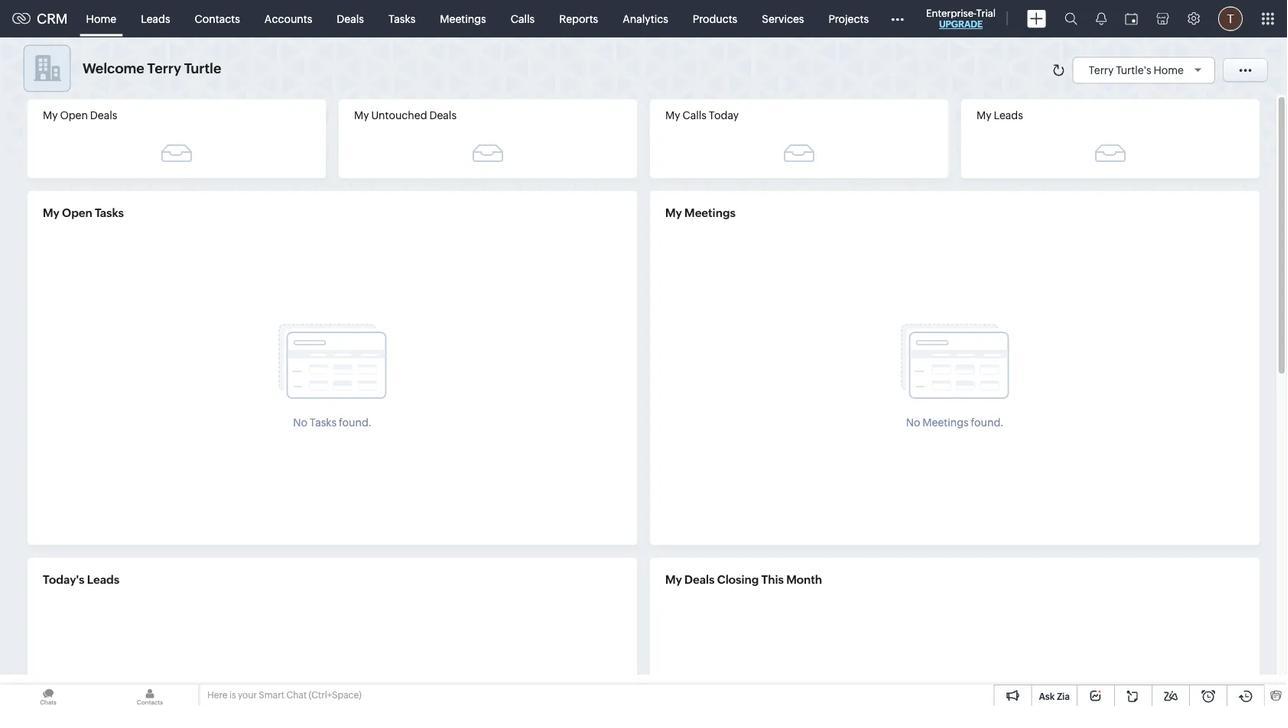 Task type: describe. For each thing, give the bounding box(es) containing it.
enterprise-trial upgrade
[[926, 7, 996, 29]]

1 horizontal spatial calls
[[682, 109, 707, 122]]

upgrade
[[939, 19, 983, 29]]

meetings for no meetings found.
[[922, 417, 969, 429]]

2 vertical spatial tasks
[[310, 417, 337, 429]]

signals image
[[1096, 12, 1107, 25]]

trial
[[976, 7, 996, 19]]

1 vertical spatial home
[[1154, 64, 1184, 76]]

deals down "welcome"
[[90, 109, 117, 122]]

search element
[[1055, 0, 1087, 37]]

calls link
[[498, 0, 547, 37]]

1 horizontal spatial leads
[[141, 13, 170, 25]]

reports
[[559, 13, 598, 25]]

ask zia
[[1039, 692, 1070, 702]]

my meetings
[[665, 206, 736, 220]]

tasks link
[[376, 0, 428, 37]]

found. for my open tasks
[[339, 417, 372, 429]]

0 vertical spatial home
[[86, 13, 116, 25]]

calendar image
[[1125, 13, 1138, 25]]

my untouched deals
[[354, 109, 457, 122]]

my for my open deals
[[43, 109, 58, 122]]

no meetings found.
[[906, 417, 1004, 429]]

found. for my meetings
[[971, 417, 1004, 429]]

my for my leads
[[977, 109, 992, 122]]

welcome terry turtle
[[83, 61, 221, 76]]

today's
[[43, 574, 84, 587]]

0 vertical spatial calls
[[511, 13, 535, 25]]

projects link
[[816, 0, 881, 37]]

(ctrl+space)
[[309, 691, 362, 701]]

month
[[786, 574, 822, 587]]

is
[[229, 691, 236, 701]]

no for my open tasks
[[293, 417, 307, 429]]

my deals closing this month
[[665, 574, 822, 587]]

contacts
[[195, 13, 240, 25]]

create menu image
[[1027, 10, 1046, 28]]

create menu element
[[1018, 0, 1055, 37]]

0 horizontal spatial tasks
[[95, 206, 124, 220]]

welcome
[[83, 61, 144, 76]]

my calls today
[[665, 109, 739, 122]]

home link
[[74, 0, 129, 37]]

projects
[[829, 13, 869, 25]]

here
[[207, 691, 227, 701]]

today's leads
[[43, 574, 119, 587]]

accounts link
[[252, 0, 324, 37]]

contacts image
[[102, 685, 198, 707]]

my for my open tasks
[[43, 206, 60, 220]]

search image
[[1065, 12, 1078, 25]]

deals left the 'tasks' "link"
[[337, 13, 364, 25]]

open for deals
[[60, 109, 88, 122]]

my for my deals closing this month
[[665, 574, 682, 587]]

profile image
[[1218, 7, 1243, 31]]



Task type: vqa. For each thing, say whether or not it's contained in the screenshot.
NEW!
no



Task type: locate. For each thing, give the bounding box(es) containing it.
0 horizontal spatial meetings
[[440, 13, 486, 25]]

terry turtle's home link
[[1089, 64, 1207, 76]]

terry turtle's home
[[1089, 64, 1184, 76]]

my for my calls today
[[665, 109, 680, 122]]

1 vertical spatial open
[[62, 206, 92, 220]]

1 vertical spatial leads
[[994, 109, 1023, 122]]

meetings
[[440, 13, 486, 25], [685, 206, 736, 220], [922, 417, 969, 429]]

deals
[[337, 13, 364, 25], [90, 109, 117, 122], [429, 109, 457, 122], [685, 574, 715, 587]]

signals element
[[1087, 0, 1116, 37]]

home
[[86, 13, 116, 25], [1154, 64, 1184, 76]]

0 horizontal spatial terry
[[147, 61, 181, 76]]

your
[[238, 691, 257, 701]]

1 horizontal spatial home
[[1154, 64, 1184, 76]]

here is your smart chat (ctrl+space)
[[207, 691, 362, 701]]

2 horizontal spatial leads
[[994, 109, 1023, 122]]

terry left turtle
[[147, 61, 181, 76]]

1 horizontal spatial tasks
[[310, 417, 337, 429]]

tasks
[[388, 13, 415, 25], [95, 206, 124, 220], [310, 417, 337, 429]]

closing
[[717, 574, 759, 587]]

1 horizontal spatial terry
[[1089, 64, 1114, 76]]

analytics link
[[610, 0, 680, 37]]

my open tasks
[[43, 206, 124, 220]]

1 vertical spatial meetings
[[685, 206, 736, 220]]

today
[[709, 109, 739, 122]]

calls left reports
[[511, 13, 535, 25]]

deals link
[[324, 0, 376, 37]]

no for my meetings
[[906, 417, 920, 429]]

1 no from the left
[[293, 417, 307, 429]]

1 found. from the left
[[339, 417, 372, 429]]

contacts link
[[182, 0, 252, 37]]

0 horizontal spatial leads
[[87, 574, 119, 587]]

my open deals
[[43, 109, 117, 122]]

smart
[[259, 691, 284, 701]]

2 horizontal spatial tasks
[[388, 13, 415, 25]]

my
[[43, 109, 58, 122], [354, 109, 369, 122], [665, 109, 680, 122], [977, 109, 992, 122], [43, 206, 60, 220], [665, 206, 682, 220], [665, 574, 682, 587]]

chats image
[[0, 685, 96, 707]]

no
[[293, 417, 307, 429], [906, 417, 920, 429]]

services
[[762, 13, 804, 25]]

turtle's
[[1116, 64, 1151, 76]]

zia
[[1057, 692, 1070, 702]]

this
[[761, 574, 784, 587]]

home right 'turtle's'
[[1154, 64, 1184, 76]]

meetings link
[[428, 0, 498, 37]]

open for tasks
[[62, 206, 92, 220]]

enterprise-
[[926, 7, 976, 19]]

1 horizontal spatial no
[[906, 417, 920, 429]]

2 horizontal spatial meetings
[[922, 417, 969, 429]]

ask
[[1039, 692, 1055, 702]]

crm link
[[12, 11, 68, 27]]

profile element
[[1209, 0, 1252, 37]]

untouched
[[371, 109, 427, 122]]

1 horizontal spatial meetings
[[685, 206, 736, 220]]

products
[[693, 13, 737, 25]]

calls
[[511, 13, 535, 25], [682, 109, 707, 122]]

leads link
[[129, 0, 182, 37]]

leads for my leads
[[994, 109, 1023, 122]]

1 vertical spatial calls
[[682, 109, 707, 122]]

0 vertical spatial open
[[60, 109, 88, 122]]

terry
[[147, 61, 181, 76], [1089, 64, 1114, 76]]

my leads
[[977, 109, 1023, 122]]

1 horizontal spatial found.
[[971, 417, 1004, 429]]

2 no from the left
[[906, 417, 920, 429]]

crm
[[37, 11, 68, 27]]

services link
[[750, 0, 816, 37]]

0 vertical spatial tasks
[[388, 13, 415, 25]]

found.
[[339, 417, 372, 429], [971, 417, 1004, 429]]

home right "crm"
[[86, 13, 116, 25]]

2 vertical spatial leads
[[87, 574, 119, 587]]

1 vertical spatial tasks
[[95, 206, 124, 220]]

0 horizontal spatial no
[[293, 417, 307, 429]]

meetings for my meetings
[[685, 206, 736, 220]]

calls left the today
[[682, 109, 707, 122]]

0 vertical spatial meetings
[[440, 13, 486, 25]]

2 found. from the left
[[971, 417, 1004, 429]]

accounts
[[264, 13, 312, 25]]

my for my untouched deals
[[354, 109, 369, 122]]

deals left closing
[[685, 574, 715, 587]]

turtle
[[184, 61, 221, 76]]

0 vertical spatial leads
[[141, 13, 170, 25]]

leads
[[141, 13, 170, 25], [994, 109, 1023, 122], [87, 574, 119, 587]]

terry left 'turtle's'
[[1089, 64, 1114, 76]]

chat
[[286, 691, 307, 701]]

open
[[60, 109, 88, 122], [62, 206, 92, 220]]

leads for today's leads
[[87, 574, 119, 587]]

my for my meetings
[[665, 206, 682, 220]]

analytics
[[623, 13, 668, 25]]

tasks inside "link"
[[388, 13, 415, 25]]

reports link
[[547, 0, 610, 37]]

0 horizontal spatial calls
[[511, 13, 535, 25]]

0 horizontal spatial found.
[[339, 417, 372, 429]]

0 horizontal spatial home
[[86, 13, 116, 25]]

2 vertical spatial meetings
[[922, 417, 969, 429]]

Other Modules field
[[881, 7, 914, 31]]

products link
[[680, 0, 750, 37]]

deals right untouched
[[429, 109, 457, 122]]

no tasks found.
[[293, 417, 372, 429]]



